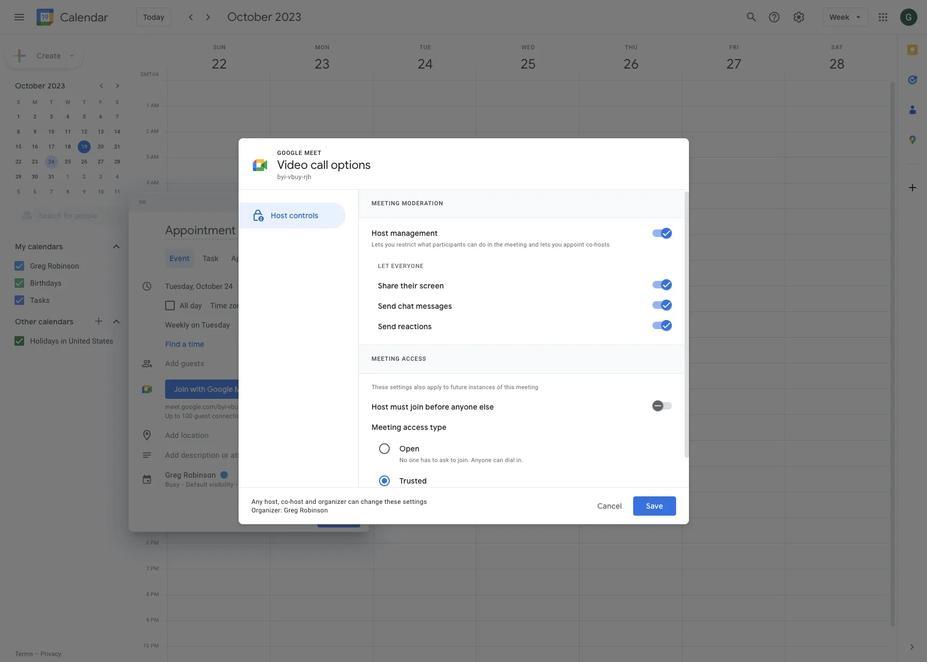 Task type: locate. For each thing, give the bounding box(es) containing it.
4 up 5 am
[[146, 180, 149, 186]]

1 vertical spatial october
[[15, 81, 46, 91]]

am for 5 am
[[151, 205, 159, 211]]

1 s from the left
[[17, 99, 20, 105]]

13
[[98, 129, 104, 135]]

1 horizontal spatial 10
[[98, 189, 104, 195]]

5 down 4 am
[[146, 205, 149, 211]]

6 down 30 element
[[33, 189, 36, 195]]

1 down 25 element
[[66, 174, 69, 180]]

12 up 19 at the top left
[[81, 129, 87, 135]]

2 horizontal spatial 6
[[146, 540, 149, 546]]

2 vertical spatial 9
[[146, 617, 149, 623]]

22
[[15, 159, 21, 165]]

row containing 8
[[10, 124, 126, 139]]

6 up 7 pm
[[146, 540, 149, 546]]

5 cell from the left
[[580, 80, 683, 663]]

pm down 3 pm
[[151, 489, 159, 495]]

appointment for 2
[[378, 443, 415, 450]]

6
[[99, 114, 102, 120], [33, 189, 36, 195], [146, 540, 149, 546]]

0 horizontal spatial tab list
[[137, 249, 361, 268]]

2
[[33, 114, 36, 120], [146, 128, 149, 134], [83, 174, 86, 180], [146, 437, 149, 443], [378, 451, 381, 458]]

1 vertical spatial –
[[35, 651, 39, 658]]

12 down 11 am
[[143, 386, 149, 392]]

row containing 29
[[10, 170, 126, 185]]

7 am from the top
[[151, 360, 159, 366]]

3 down 2 pm
[[146, 463, 149, 469]]

1 horizontal spatial 7
[[116, 114, 119, 120]]

2 t from the left
[[83, 99, 86, 105]]

1 horizontal spatial 12
[[143, 386, 149, 392]]

14
[[114, 129, 120, 135]]

10
[[48, 129, 54, 135], [98, 189, 104, 195], [143, 643, 149, 649]]

0 vertical spatial 6
[[99, 114, 102, 120]]

pm down 1 pm
[[151, 437, 159, 443]]

10 up 17
[[48, 129, 54, 135]]

3
[[50, 114, 53, 120], [146, 154, 149, 160], [99, 174, 102, 180], [146, 463, 149, 469]]

3 for november 3 element
[[99, 174, 102, 180]]

19 cell
[[76, 139, 93, 155]]

10 down november 3 element
[[98, 189, 104, 195]]

november 3 element
[[94, 171, 107, 183]]

3 cell from the left
[[373, 80, 477, 663]]

9 down november 2 element
[[83, 189, 86, 195]]

connections
[[212, 413, 247, 420]]

1 vertical spatial 9
[[83, 189, 86, 195]]

1 vertical spatial 7
[[50, 189, 53, 195]]

12 inside october 2023 grid
[[81, 129, 87, 135]]

pm up 7 pm
[[151, 540, 159, 546]]

0 vertical spatial 5
[[83, 114, 86, 120]]

– right terms link
[[35, 651, 39, 658]]

october 2023
[[227, 10, 301, 25], [15, 81, 65, 91]]

s
[[17, 99, 20, 105], [116, 99, 119, 105]]

15
[[15, 144, 21, 150]]

6 down the f
[[99, 114, 102, 120]]

m
[[33, 99, 37, 105]]

1 vertical spatial 5
[[17, 189, 20, 195]]

1 vertical spatial 2023
[[47, 81, 65, 91]]

zone
[[229, 301, 245, 310]]

1 horizontal spatial 11
[[114, 189, 120, 195]]

1 horizontal spatial s
[[116, 99, 119, 105]]

appointment 2 – 3pm
[[378, 443, 415, 458]]

9 up 16
[[33, 129, 36, 135]]

t
[[50, 99, 53, 105], [83, 99, 86, 105]]

11 element
[[61, 126, 74, 138]]

find a time
[[165, 340, 205, 349]]

november 11 element
[[111, 186, 124, 198]]

2 vertical spatial 6
[[146, 540, 149, 546]]

row containing 5
[[10, 185, 126, 200]]

3 pm from the top
[[151, 437, 159, 443]]

11 inside grid
[[143, 360, 149, 366]]

0 horizontal spatial october 2023
[[15, 81, 65, 91]]

1 horizontal spatial appointment
[[378, 443, 415, 450]]

2 vertical spatial 5
[[146, 205, 149, 211]]

october
[[227, 10, 273, 25], [15, 81, 46, 91]]

1 horizontal spatial 9
[[83, 189, 86, 195]]

7 for 7 pm
[[146, 566, 149, 572]]

3 am from the top
[[151, 154, 159, 160]]

november 9 element
[[78, 186, 91, 198]]

5
[[83, 114, 86, 120], [17, 189, 20, 195], [146, 205, 149, 211]]

4 cell from the left
[[477, 80, 580, 663]]

0 horizontal spatial 6
[[33, 189, 36, 195]]

calendars inside 'dropdown button'
[[28, 242, 63, 252]]

2 am
[[146, 128, 159, 134]]

4 for november 4 element
[[116, 174, 119, 180]]

2 horizontal spatial 9
[[146, 617, 149, 623]]

4 down 3 pm
[[146, 489, 149, 495]]

appointment inside button
[[231, 254, 279, 263]]

10 element
[[45, 126, 58, 138]]

6 cell from the left
[[683, 80, 786, 663]]

29 element
[[12, 171, 25, 183]]

row
[[163, 80, 889, 663], [10, 94, 126, 109], [10, 109, 126, 124], [10, 124, 126, 139], [10, 139, 126, 155], [10, 155, 126, 170], [10, 170, 126, 185], [10, 185, 126, 200]]

with
[[190, 385, 206, 394]]

11
[[65, 129, 71, 135], [114, 189, 120, 195], [143, 360, 149, 366]]

cell
[[168, 80, 271, 663], [271, 80, 374, 663], [373, 80, 477, 663], [477, 80, 580, 663], [580, 80, 683, 663], [683, 80, 786, 663], [786, 80, 889, 663]]

1 horizontal spatial 5
[[83, 114, 86, 120]]

appointment down "add title" 'text box'
[[231, 254, 279, 263]]

event
[[170, 254, 190, 263]]

1 horizontal spatial t
[[83, 99, 86, 105]]

in
[[61, 337, 67, 345]]

appointment
[[231, 254, 279, 263], [378, 443, 415, 450]]

grid
[[137, 35, 897, 663]]

appointment schedule
[[231, 254, 314, 263]]

calendars inside dropdown button
[[38, 317, 74, 327]]

task
[[203, 254, 219, 263]]

– left 3pm
[[383, 451, 387, 458]]

10 down 9 pm
[[143, 643, 149, 649]]

calendars
[[28, 242, 63, 252], [38, 317, 74, 327]]

am
[[151, 102, 159, 108], [151, 128, 159, 134], [151, 154, 159, 160], [151, 180, 159, 186], [151, 205, 159, 211], [151, 283, 159, 289], [151, 360, 159, 366]]

18
[[65, 144, 71, 150]]

1 up 15
[[17, 114, 20, 120]]

2 down 1 pm
[[146, 437, 149, 443]]

0 vertical spatial 10
[[48, 129, 54, 135]]

0 horizontal spatial t
[[50, 99, 53, 105]]

None search field
[[0, 202, 133, 225]]

21 element
[[111, 141, 124, 153]]

17 element
[[45, 141, 58, 153]]

rjh
[[243, 403, 250, 411]]

1 vertical spatial 12
[[143, 386, 149, 392]]

5 pm from the top
[[151, 489, 159, 495]]

1 vertical spatial 11
[[114, 189, 120, 195]]

7
[[116, 114, 119, 120], [50, 189, 53, 195], [146, 566, 149, 572]]

pm down the 8 pm
[[151, 617, 159, 623]]

2 left 3pm
[[378, 451, 381, 458]]

2 down m
[[33, 114, 36, 120]]

5 up 12 element
[[83, 114, 86, 120]]

0 vertical spatial october
[[227, 10, 273, 25]]

t left the f
[[83, 99, 86, 105]]

pm for 12 pm
[[151, 386, 159, 392]]

2 cell from the left
[[271, 80, 374, 663]]

row group containing 1
[[10, 109, 126, 200]]

7 pm from the top
[[151, 566, 159, 572]]

9 pm
[[146, 617, 159, 623]]

0 vertical spatial 2023
[[275, 10, 301, 25]]

26
[[81, 159, 87, 165]]

8 for 8 am
[[146, 283, 149, 289]]

row containing appointment
[[163, 80, 889, 663]]

29
[[15, 174, 21, 180]]

7 up the 8 pm
[[146, 566, 149, 572]]

4 pm from the top
[[151, 463, 159, 469]]

2 vertical spatial 7
[[146, 566, 149, 572]]

0 horizontal spatial 7
[[50, 189, 53, 195]]

appointment up 3pm
[[378, 443, 415, 450]]

0 vertical spatial calendars
[[28, 242, 63, 252]]

30 element
[[28, 171, 41, 183]]

0 horizontal spatial appointment
[[231, 254, 279, 263]]

pm left up
[[151, 411, 159, 417]]

1 vertical spatial calendars
[[38, 317, 74, 327]]

2 vertical spatial 11
[[143, 360, 149, 366]]

4 down 28 element
[[116, 174, 119, 180]]

terms
[[15, 651, 33, 658]]

my calendars
[[15, 242, 63, 252]]

calendar element
[[34, 6, 108, 30]]

9 pm from the top
[[151, 617, 159, 623]]

s left m
[[17, 99, 20, 105]]

calendar
[[60, 10, 108, 25]]

1 up 2 am
[[146, 102, 149, 108]]

6 am from the top
[[151, 283, 159, 289]]

11 up 12 pm
[[143, 360, 149, 366]]

row containing 22
[[10, 155, 126, 170]]

row containing 15
[[10, 139, 126, 155]]

pm up 4 pm
[[151, 463, 159, 469]]

1 horizontal spatial october
[[227, 10, 273, 25]]

0 horizontal spatial 10
[[48, 129, 54, 135]]

10 pm from the top
[[151, 643, 159, 649]]

8 pm from the top
[[151, 592, 159, 598]]

2 am from the top
[[151, 128, 159, 134]]

3 down 27 element
[[99, 174, 102, 180]]

7 down "31" element
[[50, 189, 53, 195]]

other calendars button
[[2, 313, 133, 330]]

1 pm
[[146, 411, 159, 417]]

pm
[[151, 386, 159, 392], [151, 411, 159, 417], [151, 437, 159, 443], [151, 463, 159, 469], [151, 489, 159, 495], [151, 540, 159, 546], [151, 566, 159, 572], [151, 592, 159, 598], [151, 617, 159, 623], [151, 643, 159, 649]]

13 element
[[94, 126, 107, 138]]

4 am from the top
[[151, 180, 159, 186]]

1
[[146, 102, 149, 108], [17, 114, 20, 120], [66, 174, 69, 180], [146, 411, 149, 417]]

column header
[[167, 35, 271, 80], [270, 35, 374, 80], [373, 35, 477, 80], [476, 35, 580, 80], [579, 35, 683, 80], [682, 35, 786, 80], [785, 35, 889, 80]]

100
[[182, 413, 193, 420]]

4 am
[[146, 180, 159, 186]]

1 inside 'november 1' element
[[66, 174, 69, 180]]

2023
[[275, 10, 301, 25], [47, 81, 65, 91]]

7 for november 7 element
[[50, 189, 53, 195]]

pm for 10 pm
[[151, 643, 159, 649]]

5 for november 5 element on the left top of the page
[[17, 189, 20, 195]]

9 up 10 pm
[[146, 617, 149, 623]]

am for 1 am
[[151, 102, 159, 108]]

0 horizontal spatial 11
[[65, 129, 71, 135]]

6 column header from the left
[[682, 35, 786, 80]]

1 for 1 am
[[146, 102, 149, 108]]

5 am from the top
[[151, 205, 159, 211]]

1 horizontal spatial 2023
[[275, 10, 301, 25]]

2 down 26 "element"
[[83, 174, 86, 180]]

united
[[69, 337, 90, 345]]

18 element
[[61, 141, 74, 153]]

2 horizontal spatial 5
[[146, 205, 149, 211]]

6 pm from the top
[[151, 540, 159, 546]]

meet
[[235, 385, 253, 394]]

2 pm from the top
[[151, 411, 159, 417]]

meet.google.com/byi-
[[165, 403, 228, 411]]

0 vertical spatial 11
[[65, 129, 71, 135]]

12 pm
[[143, 386, 159, 392]]

2 horizontal spatial 10
[[143, 643, 149, 649]]

t left w
[[50, 99, 53, 105]]

1 vertical spatial 6
[[33, 189, 36, 195]]

november 1 element
[[61, 171, 74, 183]]

privacy
[[41, 651, 61, 658]]

my calendars list
[[2, 258, 133, 309]]

3 up 4 am
[[146, 154, 149, 160]]

5 am
[[146, 205, 159, 211]]

2 s from the left
[[116, 99, 119, 105]]

11 up 18
[[65, 129, 71, 135]]

9 for 9 pm
[[146, 617, 149, 623]]

0 vertical spatial 7
[[116, 114, 119, 120]]

1 for 1 pm
[[146, 411, 149, 417]]

0 vertical spatial 12
[[81, 129, 87, 135]]

s right the f
[[116, 99, 119, 105]]

greg robinson
[[30, 262, 79, 270]]

row group
[[10, 109, 126, 200]]

time zone button
[[206, 296, 250, 315]]

7 up the 14
[[116, 114, 119, 120]]

1 left up
[[146, 411, 149, 417]]

2 vertical spatial 10
[[143, 643, 149, 649]]

november 10 element
[[94, 186, 107, 198]]

–
[[383, 451, 387, 458], [35, 651, 39, 658]]

4
[[66, 114, 69, 120], [116, 174, 119, 180], [146, 180, 149, 186], [146, 489, 149, 495]]

1 pm from the top
[[151, 386, 159, 392]]

pm down 9 pm
[[151, 643, 159, 649]]

1 horizontal spatial –
[[383, 451, 387, 458]]

2 horizontal spatial 7
[[146, 566, 149, 572]]

2 for 2 am
[[146, 128, 149, 134]]

pm for 9 pm
[[151, 617, 159, 623]]

appointment for schedule
[[231, 254, 279, 263]]

calendars up greg
[[28, 242, 63, 252]]

0 horizontal spatial 5
[[17, 189, 20, 195]]

2 up 3 am
[[146, 128, 149, 134]]

11 for november 11 element
[[114, 189, 120, 195]]

row containing s
[[10, 94, 126, 109]]

calendars for other calendars
[[38, 317, 74, 327]]

0 vertical spatial appointment
[[231, 254, 279, 263]]

7 cell from the left
[[786, 80, 889, 663]]

calendars for my calendars
[[28, 242, 63, 252]]

1 horizontal spatial tab list
[[898, 35, 928, 632]]

0 horizontal spatial 12
[[81, 129, 87, 135]]

0 vertical spatial –
[[383, 451, 387, 458]]

2 horizontal spatial 11
[[143, 360, 149, 366]]

find
[[165, 340, 180, 349]]

pm up the 8 pm
[[151, 566, 159, 572]]

0 horizontal spatial 9
[[33, 129, 36, 135]]

20
[[98, 144, 104, 150]]

1 am from the top
[[151, 102, 159, 108]]

pm up 1 pm
[[151, 386, 159, 392]]

1 vertical spatial 10
[[98, 189, 104, 195]]

a
[[182, 340, 186, 349]]

7 inside november 7 element
[[50, 189, 53, 195]]

3 am
[[146, 154, 159, 160]]

calendars up in
[[38, 317, 74, 327]]

0 vertical spatial 9
[[33, 129, 36, 135]]

0 horizontal spatial s
[[17, 99, 20, 105]]

all day
[[180, 301, 202, 310]]

am for 3 am
[[151, 154, 159, 160]]

30
[[32, 174, 38, 180]]

pm down 7 pm
[[151, 592, 159, 598]]

2 for november 2 element
[[83, 174, 86, 180]]

19
[[81, 144, 87, 150]]

6 pm
[[146, 540, 159, 546]]

0 vertical spatial october 2023
[[227, 10, 301, 25]]

tab list
[[898, 35, 928, 632], [137, 249, 361, 268]]

1 vertical spatial appointment
[[378, 443, 415, 450]]

5 down 29 element
[[17, 189, 20, 195]]

row inside grid
[[163, 80, 889, 663]]

11 down november 4 element
[[114, 189, 120, 195]]

28
[[114, 159, 120, 165]]

0 horizontal spatial 2023
[[47, 81, 65, 91]]

time
[[188, 340, 205, 349]]



Task type: vqa. For each thing, say whether or not it's contained in the screenshot.


Task type: describe. For each thing, give the bounding box(es) containing it.
5 column header from the left
[[579, 35, 683, 80]]

4 for 4 pm
[[146, 489, 149, 495]]

am for 11 am
[[151, 360, 159, 366]]

greg
[[30, 262, 46, 270]]

15 element
[[12, 141, 25, 153]]

pm for 1 pm
[[151, 411, 159, 417]]

3 for 3 pm
[[146, 463, 149, 469]]

holidays in united states
[[30, 337, 113, 345]]

2 pm
[[146, 437, 159, 443]]

tasks
[[30, 296, 50, 305]]

november 7 element
[[45, 186, 58, 198]]

pm for 8 pm
[[151, 592, 159, 598]]

f
[[99, 99, 102, 105]]

23 element
[[28, 156, 41, 168]]

cell containing appointment
[[373, 80, 477, 663]]

row containing 1
[[10, 109, 126, 124]]

11 for the "11" element at left top
[[65, 129, 71, 135]]

google
[[207, 385, 233, 394]]

main drawer image
[[13, 11, 26, 24]]

3 up 10 element
[[50, 114, 53, 120]]

10 pm
[[143, 643, 159, 649]]

25 element
[[61, 156, 74, 168]]

4 column header from the left
[[476, 35, 580, 80]]

1 t from the left
[[50, 99, 53, 105]]

8 for the november 8 element on the top left of the page
[[66, 189, 69, 195]]

1 horizontal spatial 6
[[99, 114, 102, 120]]

10 for 10 pm
[[143, 643, 149, 649]]

november 2 element
[[78, 171, 91, 183]]

1 cell from the left
[[168, 80, 271, 663]]

my calendars button
[[2, 238, 133, 255]]

privacy link
[[41, 651, 61, 658]]

19, today element
[[78, 141, 91, 153]]

time zone
[[211, 301, 245, 310]]

birthdays
[[30, 279, 62, 288]]

25
[[65, 159, 71, 165]]

11 am
[[143, 360, 159, 366]]

27 element
[[94, 156, 107, 168]]

12 for 12
[[81, 129, 87, 135]]

24
[[48, 159, 54, 165]]

up
[[165, 413, 173, 420]]

Add title text field
[[165, 223, 361, 239]]

w
[[65, 99, 70, 105]]

31
[[48, 174, 54, 180]]

27
[[98, 159, 104, 165]]

join with google meet link
[[165, 380, 261, 399]]

appointment schedule button
[[227, 249, 339, 268]]

join
[[174, 385, 189, 394]]

1 column header from the left
[[167, 35, 271, 80]]

states
[[92, 337, 113, 345]]

gmt-04
[[140, 71, 159, 77]]

3 column header from the left
[[373, 35, 477, 80]]

7 column header from the left
[[785, 35, 889, 80]]

16 element
[[28, 141, 41, 153]]

24 element
[[45, 156, 58, 168]]

14 element
[[111, 126, 124, 138]]

10 for 10 element
[[48, 129, 54, 135]]

all
[[180, 301, 188, 310]]

tab list containing event
[[137, 249, 361, 268]]

schedule
[[281, 254, 314, 263]]

holidays
[[30, 337, 59, 345]]

9 for november 9 element
[[83, 189, 86, 195]]

1 for 'november 1' element
[[66, 174, 69, 180]]

4 pm
[[146, 489, 159, 495]]

10 for november 10 element
[[98, 189, 104, 195]]

22 element
[[12, 156, 25, 168]]

pm for 6 pm
[[151, 540, 159, 546]]

today button
[[136, 8, 172, 27]]

my
[[15, 242, 26, 252]]

november 4 element
[[111, 171, 124, 183]]

calendar heading
[[58, 10, 108, 25]]

gmt-
[[140, 71, 153, 77]]

– inside appointment 2 – 3pm
[[383, 451, 387, 458]]

12 element
[[78, 126, 91, 138]]

1 am
[[146, 102, 159, 108]]

21
[[114, 144, 120, 150]]

3pm
[[389, 451, 402, 458]]

5 for 5 am
[[146, 205, 149, 211]]

am for 2 am
[[151, 128, 159, 134]]

31 element
[[45, 171, 58, 183]]

am for 8 am
[[151, 283, 159, 289]]

8 am
[[146, 283, 159, 289]]

2 for 2 pm
[[146, 437, 149, 443]]

8 pm
[[146, 592, 159, 598]]

today
[[143, 12, 165, 22]]

28 element
[[111, 156, 124, 168]]

4 down w
[[66, 114, 69, 120]]

november 6 element
[[28, 186, 41, 198]]

november 5 element
[[12, 186, 25, 198]]

join with google meet
[[174, 385, 253, 394]]

robinson
[[48, 262, 79, 270]]

0 horizontal spatial october
[[15, 81, 46, 91]]

4 for 4 am
[[146, 180, 149, 186]]

vbuy-
[[228, 403, 243, 411]]

6 for 6 pm
[[146, 540, 149, 546]]

to
[[175, 413, 180, 420]]

0 horizontal spatial –
[[35, 651, 39, 658]]

task button
[[198, 249, 223, 268]]

time
[[211, 301, 227, 310]]

7 pm
[[146, 566, 159, 572]]

1 horizontal spatial october 2023
[[227, 10, 301, 25]]

guest
[[194, 413, 210, 420]]

16
[[32, 144, 38, 150]]

meet.google.com/byi-vbuy-rjh up to 100 guest connections
[[165, 403, 250, 420]]

11 for 11 am
[[143, 360, 149, 366]]

8 for 8 pm
[[146, 592, 149, 598]]

17
[[48, 144, 54, 150]]

pm for 7 pm
[[151, 566, 159, 572]]

2 inside appointment 2 – 3pm
[[378, 451, 381, 458]]

3 for 3 am
[[146, 154, 149, 160]]

am for 4 am
[[151, 180, 159, 186]]

04
[[153, 71, 159, 77]]

pm for 4 pm
[[151, 489, 159, 495]]

pm for 2 pm
[[151, 437, 159, 443]]

24 cell
[[43, 155, 60, 170]]

november 8 element
[[61, 186, 74, 198]]

other
[[15, 317, 37, 327]]

23
[[32, 159, 38, 165]]

26 element
[[78, 156, 91, 168]]

12 for 12 pm
[[143, 386, 149, 392]]

1 vertical spatial october 2023
[[15, 81, 65, 91]]

day
[[190, 301, 202, 310]]

3 pm
[[146, 463, 159, 469]]

terms – privacy
[[15, 651, 61, 658]]

2 column header from the left
[[270, 35, 374, 80]]

other calendars
[[15, 317, 74, 327]]

october 2023 grid
[[10, 94, 126, 200]]

20 element
[[94, 141, 107, 153]]

event button
[[165, 249, 194, 268]]

6 for 'november 6' element at the top left of page
[[33, 189, 36, 195]]

find a time button
[[161, 335, 209, 354]]

terms link
[[15, 651, 33, 658]]

grid containing appointment
[[137, 35, 897, 663]]

pm for 3 pm
[[151, 463, 159, 469]]



